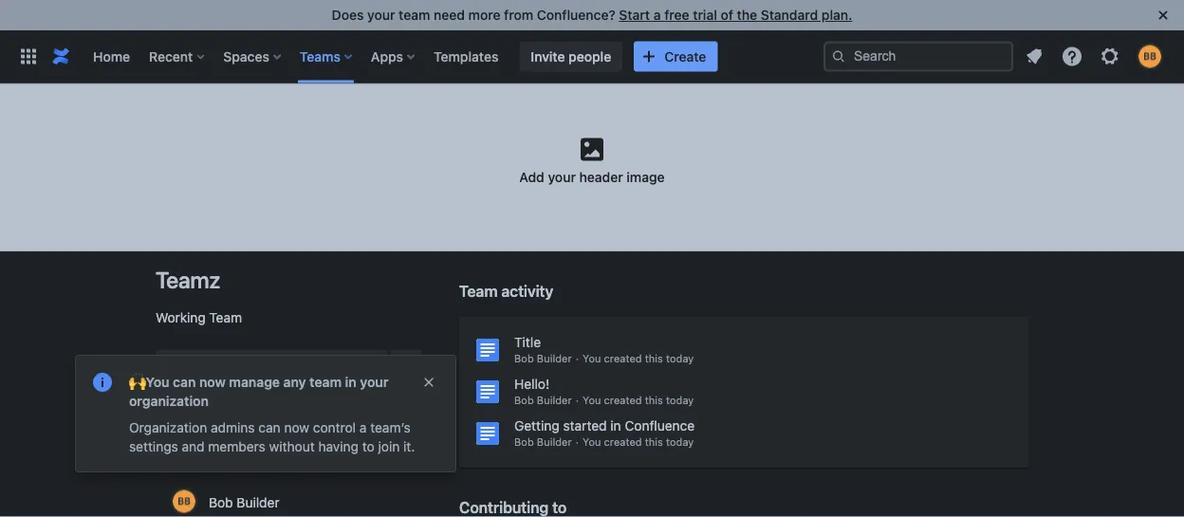 Task type: locate. For each thing, give the bounding box(es) containing it.
1 member
[[171, 446, 226, 460]]

settings icon image
[[1099, 45, 1122, 68]]

now left manage
[[199, 375, 226, 390]]

your for team
[[368, 7, 395, 23]]

bob down 'member'
[[209, 495, 233, 511]]

2 created from the top
[[604, 395, 642, 407]]

0 vertical spatial today
[[667, 353, 694, 365]]

free
[[665, 7, 690, 23]]

without
[[269, 439, 315, 455]]

0 vertical spatial now
[[199, 375, 226, 390]]

created for title
[[604, 353, 642, 365]]

started
[[564, 418, 607, 434]]

confluence image
[[49, 45, 72, 68]]

now up the without
[[284, 420, 310, 436]]

0 vertical spatial can
[[173, 375, 196, 390]]

1 vertical spatial can
[[259, 420, 281, 436]]

you for title
[[583, 353, 601, 365]]

builder down members
[[237, 495, 280, 511]]

teamz
[[156, 267, 220, 293]]

getting started in confluence
[[515, 418, 695, 434]]

bob builder
[[515, 353, 572, 365], [515, 395, 572, 407], [515, 436, 572, 449], [209, 495, 280, 511]]

in right started
[[611, 418, 622, 434]]

1 today from the top
[[667, 353, 694, 365]]

1 vertical spatial you created this today
[[583, 395, 694, 407]]

2 vertical spatial this
[[645, 436, 664, 449]]

0 vertical spatial this
[[645, 353, 664, 365]]

can
[[173, 375, 196, 390], [259, 420, 281, 436]]

1 vertical spatial now
[[284, 420, 310, 436]]

activity
[[502, 282, 554, 301]]

a left free
[[654, 7, 661, 23]]

1 vertical spatial a
[[360, 420, 367, 436]]

0 horizontal spatial people
[[264, 357, 307, 373]]

bob down hello!
[[515, 395, 534, 407]]

team right any
[[310, 375, 342, 390]]

1 vertical spatial created
[[604, 395, 642, 407]]

recent button
[[143, 41, 212, 72]]

can inside '🙌 you can now manage any team in your organization'
[[173, 375, 196, 390]]

people down does your team need more from confluence? start a free trial of the standard plan.
[[569, 48, 612, 64]]

today
[[667, 353, 694, 365], [667, 395, 694, 407], [667, 436, 694, 449]]

now inside '🙌 you can now manage any team in your organization'
[[199, 375, 226, 390]]

to left join
[[363, 439, 375, 455]]

1 vertical spatial people
[[264, 357, 307, 373]]

a
[[654, 7, 661, 23], [360, 420, 367, 436]]

the
[[737, 7, 758, 23]]

info image
[[91, 371, 114, 394]]

3 you created this today from the top
[[583, 436, 694, 449]]

0 vertical spatial to
[[363, 439, 375, 455]]

1 vertical spatial team
[[209, 310, 242, 326]]

today for hello!
[[667, 395, 694, 407]]

team inside '🙌 you can now manage any team in your organization'
[[310, 375, 342, 390]]

3 today from the top
[[667, 436, 694, 449]]

0 horizontal spatial a
[[360, 420, 367, 436]]

0 vertical spatial team
[[460, 282, 498, 301]]

recent
[[149, 48, 193, 64]]

2 this from the top
[[645, 395, 664, 407]]

add
[[520, 169, 545, 185], [236, 357, 261, 373]]

this for title
[[645, 353, 664, 365]]

builder down hello!
[[537, 395, 572, 407]]

builder
[[537, 353, 572, 365], [537, 395, 572, 407], [537, 436, 572, 449], [237, 495, 280, 511]]

1 horizontal spatial in
[[611, 418, 622, 434]]

you for hello!
[[583, 395, 601, 407]]

1 horizontal spatial people
[[569, 48, 612, 64]]

1 horizontal spatial now
[[284, 420, 310, 436]]

in inside '🙌 you can now manage any team in your organization'
[[345, 375, 357, 390]]

add for add people
[[236, 357, 261, 373]]

bob down getting
[[515, 436, 534, 449]]

bob builder down title
[[515, 353, 572, 365]]

1 this from the top
[[645, 353, 664, 365]]

member
[[180, 446, 226, 460]]

0 horizontal spatial in
[[345, 375, 357, 390]]

this
[[645, 353, 664, 365], [645, 395, 664, 407], [645, 436, 664, 449]]

alert containing 🙌 you can now manage any team in your organization
[[76, 356, 456, 472]]

add up manage
[[236, 357, 261, 373]]

2 today from the top
[[667, 395, 694, 407]]

manage
[[229, 375, 280, 390]]

your right does
[[368, 7, 395, 23]]

bob builder down members
[[209, 495, 280, 511]]

having
[[319, 439, 359, 455]]

a left team's
[[360, 420, 367, 436]]

trial
[[693, 7, 718, 23]]

team
[[399, 7, 431, 23], [310, 375, 342, 390]]

people inside global element
[[569, 48, 612, 64]]

people
[[569, 48, 612, 64], [264, 357, 307, 373]]

to
[[363, 439, 375, 455], [553, 499, 567, 517]]

0 horizontal spatial to
[[363, 439, 375, 455]]

2 you created this today from the top
[[583, 395, 694, 407]]

people for invite people
[[569, 48, 612, 64]]

your inside popup button
[[548, 169, 576, 185]]

2 vertical spatial your
[[360, 375, 389, 390]]

0 horizontal spatial add
[[236, 357, 261, 373]]

0 vertical spatial created
[[604, 353, 642, 365]]

does your team need more from confluence? start a free trial of the standard plan.
[[332, 7, 853, 23]]

1 vertical spatial team
[[310, 375, 342, 390]]

your inside '🙌 you can now manage any team in your organization'
[[360, 375, 389, 390]]

in up the control
[[345, 375, 357, 390]]

add inside add people button
[[236, 357, 261, 373]]

0 vertical spatial team
[[399, 7, 431, 23]]

0 vertical spatial your
[[368, 7, 395, 23]]

1 you created this today from the top
[[583, 353, 694, 365]]

invite people
[[531, 48, 612, 64]]

members
[[171, 420, 230, 436]]

can up organization
[[173, 375, 196, 390]]

0 horizontal spatial team
[[209, 310, 242, 326]]

team's
[[370, 420, 411, 436]]

organization
[[129, 394, 209, 409]]

confluence
[[625, 418, 695, 434]]

now inside organization admins can now control a team's settings and members without having to join it.
[[284, 420, 310, 436]]

bob for title
[[515, 353, 534, 365]]

any
[[283, 375, 306, 390]]

0 vertical spatial add
[[520, 169, 545, 185]]

3 this from the top
[[645, 436, 664, 449]]

and
[[182, 439, 205, 455]]

builder for getting started in confluence
[[537, 436, 572, 449]]

alert
[[76, 356, 456, 472]]

apps
[[371, 48, 404, 64]]

0 vertical spatial in
[[345, 375, 357, 390]]

bob
[[515, 353, 534, 365], [515, 395, 534, 407], [515, 436, 534, 449], [209, 495, 233, 511]]

0 horizontal spatial can
[[173, 375, 196, 390]]

0 vertical spatial people
[[569, 48, 612, 64]]

to right contributing
[[553, 499, 567, 517]]

1 vertical spatial today
[[667, 395, 694, 407]]

notification icon image
[[1024, 45, 1046, 68]]

does
[[332, 7, 364, 23]]

you created this today for title
[[583, 353, 694, 365]]

team left need
[[399, 7, 431, 23]]

bob for hello!
[[515, 395, 534, 407]]

3 created from the top
[[604, 436, 642, 449]]

1 horizontal spatial team
[[399, 7, 431, 23]]

this for getting started in confluence
[[645, 436, 664, 449]]

team left the activity
[[460, 282, 498, 301]]

actions image
[[395, 354, 418, 377]]

you created this today for hello!
[[583, 395, 694, 407]]

bob builder for title
[[515, 353, 572, 365]]

team
[[460, 282, 498, 301], [209, 310, 242, 326]]

you created this today
[[583, 353, 694, 365], [583, 395, 694, 407], [583, 436, 694, 449]]

builder down title
[[537, 353, 572, 365]]

team right "working"
[[209, 310, 242, 326]]

your
[[368, 7, 395, 23], [548, 169, 576, 185], [360, 375, 389, 390]]

1 horizontal spatial add
[[520, 169, 545, 185]]

created
[[604, 353, 642, 365], [604, 395, 642, 407], [604, 436, 642, 449]]

bob down title
[[515, 353, 534, 365]]

0 vertical spatial you created this today
[[583, 353, 694, 365]]

0 horizontal spatial team
[[310, 375, 342, 390]]

1 vertical spatial add
[[236, 357, 261, 373]]

to inside organization admins can now control a team's settings and members without having to join it.
[[363, 439, 375, 455]]

1 created from the top
[[604, 353, 642, 365]]

add left header
[[520, 169, 545, 185]]

banner
[[0, 30, 1185, 84]]

2 vertical spatial you created this today
[[583, 436, 694, 449]]

1 vertical spatial your
[[548, 169, 576, 185]]

2 vertical spatial today
[[667, 436, 694, 449]]

your for header
[[548, 169, 576, 185]]

add inside add your header image popup button
[[520, 169, 545, 185]]

you inside '🙌 you can now manage any team in your organization'
[[146, 375, 170, 390]]

Search field
[[824, 41, 1014, 72]]

🙌 you can now manage any team in your organization
[[129, 375, 389, 409]]

add people button
[[156, 350, 387, 381]]

your left actions icon
[[360, 375, 389, 390]]

you created this today for getting started in confluence
[[583, 436, 694, 449]]

admins
[[211, 420, 255, 436]]

builder down getting
[[537, 436, 572, 449]]

today for title
[[667, 353, 694, 365]]

1 horizontal spatial to
[[553, 499, 567, 517]]

bob builder down getting
[[515, 436, 572, 449]]

can inside organization admins can now control a team's settings and members without having to join it.
[[259, 420, 281, 436]]

1 horizontal spatial a
[[654, 7, 661, 23]]

can for you
[[173, 375, 196, 390]]

0 horizontal spatial now
[[199, 375, 226, 390]]

you
[[583, 353, 601, 365], [146, 375, 170, 390], [583, 395, 601, 407], [583, 436, 601, 449]]

now
[[199, 375, 226, 390], [284, 420, 310, 436]]

members
[[208, 439, 266, 455]]

created for hello!
[[604, 395, 642, 407]]

1 vertical spatial this
[[645, 395, 664, 407]]

home
[[93, 48, 130, 64]]

1
[[171, 446, 177, 460]]

1 horizontal spatial can
[[259, 420, 281, 436]]

teams button
[[294, 41, 360, 72]]

can up the without
[[259, 420, 281, 436]]

standard
[[761, 7, 819, 23]]

start
[[619, 7, 650, 23]]

0 vertical spatial a
[[654, 7, 661, 23]]

your left header
[[548, 169, 576, 185]]

in
[[345, 375, 357, 390], [611, 418, 622, 434]]

people up any
[[264, 357, 307, 373]]

1 vertical spatial in
[[611, 418, 622, 434]]

bob builder down hello!
[[515, 395, 572, 407]]

2 vertical spatial created
[[604, 436, 642, 449]]

appswitcher icon image
[[17, 45, 40, 68]]

add your header image
[[520, 169, 665, 185]]



Task type: vqa. For each thing, say whether or not it's contained in the screenshot.
PLANNING GROUP
no



Task type: describe. For each thing, give the bounding box(es) containing it.
of
[[721, 7, 734, 23]]

you for getting started in confluence
[[583, 436, 601, 449]]

🙌
[[129, 375, 142, 390]]

bob builder link
[[163, 484, 414, 517]]

start a free trial of the standard plan. link
[[619, 7, 853, 23]]

builder for title
[[537, 353, 572, 365]]

organization
[[129, 420, 207, 436]]

this for hello!
[[645, 395, 664, 407]]

control
[[313, 420, 356, 436]]

getting
[[515, 418, 560, 434]]

add for add your header image
[[520, 169, 545, 185]]

home link
[[87, 41, 136, 72]]

bob builder for getting started in confluence
[[515, 436, 572, 449]]

1 horizontal spatial team
[[460, 282, 498, 301]]

people for add people
[[264, 357, 307, 373]]

create button
[[634, 41, 718, 72]]

title
[[515, 335, 541, 350]]

header
[[580, 169, 624, 185]]

invite people button
[[520, 41, 623, 72]]

bob for getting started in confluence
[[515, 436, 534, 449]]

now for manage
[[199, 375, 226, 390]]

now for control
[[284, 420, 310, 436]]

a inside organization admins can now control a team's settings and members without having to join it.
[[360, 420, 367, 436]]

teams
[[300, 48, 341, 64]]

plan.
[[822, 7, 853, 23]]

help icon image
[[1062, 45, 1084, 68]]

spaces button
[[218, 41, 289, 72]]

add people
[[236, 357, 307, 373]]

contributing
[[460, 499, 549, 517]]

can for admins
[[259, 420, 281, 436]]

confluence image
[[49, 45, 72, 68]]

invite
[[531, 48, 565, 64]]

global element
[[11, 30, 824, 83]]

settings
[[129, 439, 178, 455]]

banner containing home
[[0, 30, 1185, 84]]

builder for hello!
[[537, 395, 572, 407]]

templates link
[[428, 41, 505, 72]]

team activity
[[460, 282, 554, 301]]

confluence?
[[537, 7, 616, 23]]

from
[[504, 7, 534, 23]]

image
[[627, 169, 665, 185]]

spaces
[[223, 48, 270, 64]]

dismiss image
[[422, 375, 437, 390]]

need
[[434, 7, 465, 23]]

today for getting started in confluence
[[667, 436, 694, 449]]

organization admins can now control a team's settings and members without having to join it.
[[129, 420, 415, 455]]

add your header image button
[[508, 134, 677, 187]]

templates
[[434, 48, 499, 64]]

create
[[665, 48, 707, 64]]

join
[[378, 439, 400, 455]]

hello!
[[515, 376, 550, 392]]

working team
[[156, 310, 242, 326]]

working
[[156, 310, 206, 326]]

apps button
[[365, 41, 423, 72]]

it.
[[404, 439, 415, 455]]

contributing to
[[460, 499, 567, 517]]

created for getting started in confluence
[[604, 436, 642, 449]]

1 vertical spatial to
[[553, 499, 567, 517]]

search image
[[832, 49, 847, 64]]

close image
[[1153, 4, 1175, 27]]

bob builder for hello!
[[515, 395, 572, 407]]

more
[[469, 7, 501, 23]]



